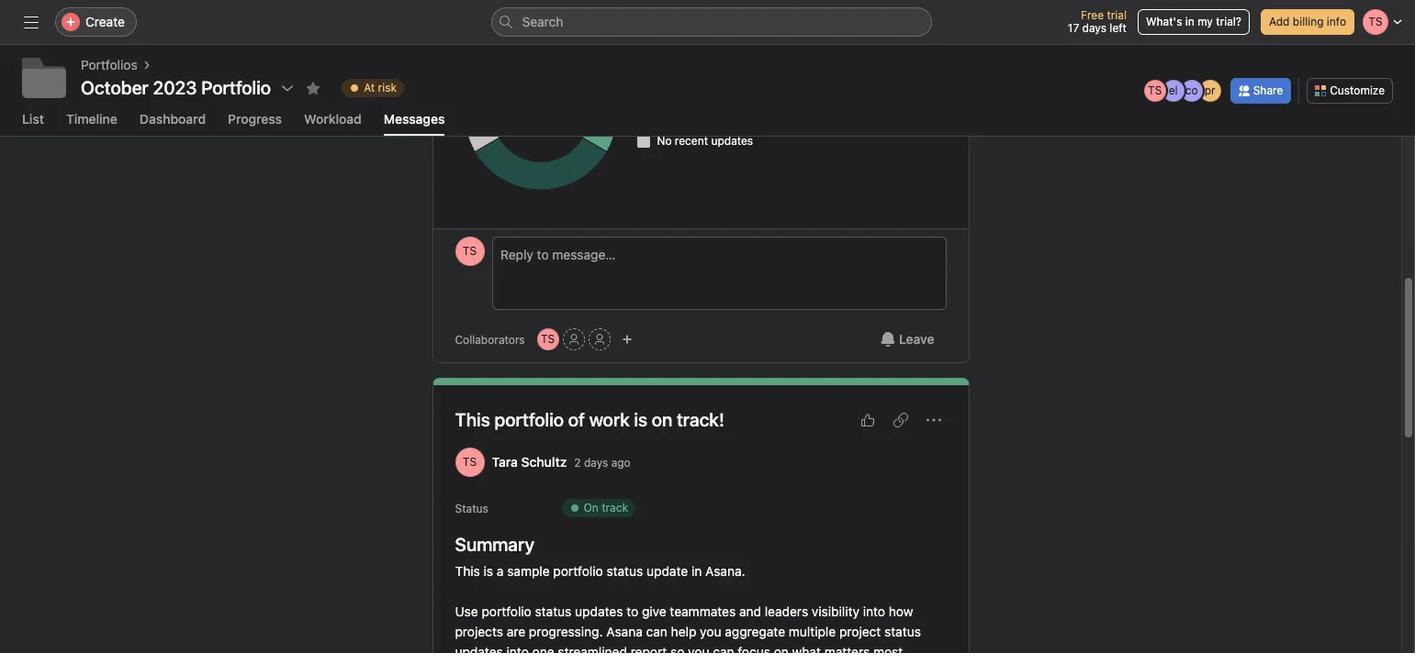 Task type: locate. For each thing, give the bounding box(es) containing it.
0 horizontal spatial ts button
[[455, 237, 485, 266]]

create button
[[55, 7, 137, 37]]

most.
[[873, 645, 907, 654]]

you
[[700, 625, 722, 640], [688, 645, 710, 654]]

1 vertical spatial into
[[507, 645, 529, 654]]

2 horizontal spatial updates
[[711, 134, 753, 148]]

1 horizontal spatial ts button
[[537, 329, 559, 351]]

add or remove collaborators image
[[621, 334, 633, 345]]

you down the teammates
[[700, 625, 722, 640]]

portfolio
[[495, 410, 564, 431], [553, 564, 603, 580], [482, 604, 532, 620]]

0 vertical spatial portfolio
[[495, 410, 564, 431]]

0 vertical spatial status
[[607, 564, 643, 580]]

1 horizontal spatial in
[[1186, 15, 1195, 28]]

in left asana.
[[692, 564, 702, 580]]

leave button
[[869, 323, 947, 356]]

portfolio up are
[[482, 604, 532, 620]]

work
[[589, 410, 630, 431]]

at risk
[[364, 81, 397, 95]]

1 vertical spatial updates
[[575, 604, 623, 620]]

on
[[652, 410, 673, 431], [774, 645, 789, 654]]

1 horizontal spatial into
[[863, 604, 886, 620]]

this for this portfolio of work is on track!
[[455, 410, 490, 431]]

can left focus
[[713, 645, 734, 654]]

add billing info
[[1269, 15, 1347, 28]]

days right 17
[[1083, 21, 1107, 35]]

info
[[1327, 15, 1347, 28]]

what
[[792, 645, 821, 654]]

days right "2"
[[584, 456, 608, 470]]

ago
[[611, 456, 631, 470]]

this down collaborators
[[455, 410, 490, 431]]

is right work
[[634, 410, 648, 431]]

tara
[[492, 455, 518, 470]]

status up to
[[607, 564, 643, 580]]

1 vertical spatial ts button
[[537, 329, 559, 351]]

on left track!
[[652, 410, 673, 431]]

are
[[507, 625, 526, 640]]

pr
[[1205, 83, 1216, 97]]

track!
[[677, 410, 724, 431]]

days inside the tara schultz 2 days ago
[[584, 456, 608, 470]]

1 horizontal spatial on
[[774, 645, 789, 654]]

updates
[[711, 134, 753, 148], [575, 604, 623, 620], [455, 645, 503, 654]]

status down how
[[885, 625, 921, 640]]

summary
[[455, 535, 534, 556]]

matters
[[825, 645, 870, 654]]

recent
[[675, 134, 708, 148]]

days inside free trial 17 days left
[[1083, 21, 1107, 35]]

october 2023 portfolio
[[81, 77, 271, 98]]

0 vertical spatial into
[[863, 604, 886, 620]]

into
[[863, 604, 886, 620], [507, 645, 529, 654]]

1 vertical spatial on
[[774, 645, 789, 654]]

0 horizontal spatial in
[[692, 564, 702, 580]]

0 vertical spatial is
[[634, 410, 648, 431]]

0 vertical spatial this
[[455, 410, 490, 431]]

is left a
[[484, 564, 493, 580]]

on
[[584, 502, 599, 515]]

you right so
[[688, 645, 710, 654]]

can
[[646, 625, 668, 640], [713, 645, 734, 654]]

this is a sample portfolio status update in asana.
[[455, 564, 745, 580]]

customize button
[[1307, 78, 1393, 103]]

create
[[85, 14, 125, 29]]

2 this from the top
[[455, 564, 480, 580]]

this left a
[[455, 564, 480, 580]]

portfolio right sample at the bottom of page
[[553, 564, 603, 580]]

portfolio for status
[[482, 604, 532, 620]]

in inside button
[[1186, 15, 1195, 28]]

updates down projects
[[455, 645, 503, 654]]

what's in my trial? button
[[1138, 9, 1250, 35]]

0 horizontal spatial days
[[584, 456, 608, 470]]

0 vertical spatial can
[[646, 625, 668, 640]]

tara schultz 2 days ago
[[492, 455, 631, 470]]

1 vertical spatial can
[[713, 645, 734, 654]]

1 horizontal spatial status
[[607, 564, 643, 580]]

0 horizontal spatial is
[[484, 564, 493, 580]]

ts button
[[455, 237, 485, 266], [537, 329, 559, 351]]

in left my at the right top
[[1186, 15, 1195, 28]]

1 vertical spatial this
[[455, 564, 480, 580]]

remove from starred image
[[306, 81, 321, 96]]

status up progressing.
[[535, 604, 572, 620]]

give
[[642, 604, 667, 620]]

0 vertical spatial in
[[1186, 15, 1195, 28]]

2 horizontal spatial status
[[885, 625, 921, 640]]

expand sidebar image
[[24, 15, 39, 29]]

2
[[574, 456, 581, 470]]

portfolio for of
[[495, 410, 564, 431]]

17
[[1068, 21, 1079, 35]]

ts up collaborators
[[463, 244, 477, 258]]

can up report on the left of the page
[[646, 625, 668, 640]]

how
[[889, 604, 913, 620]]

co
[[1186, 83, 1198, 97]]

in
[[1186, 15, 1195, 28], [692, 564, 702, 580]]

1 horizontal spatial can
[[713, 645, 734, 654]]

add
[[1269, 15, 1290, 28]]

customize
[[1330, 83, 1385, 97]]

progress link
[[228, 111, 282, 136]]

is
[[634, 410, 648, 431], [484, 564, 493, 580]]

days for schultz
[[584, 456, 608, 470]]

status
[[607, 564, 643, 580], [535, 604, 572, 620], [885, 625, 921, 640]]

1 horizontal spatial is
[[634, 410, 648, 431]]

list link
[[22, 111, 44, 136]]

0 horizontal spatial updates
[[455, 645, 503, 654]]

2 vertical spatial portfolio
[[482, 604, 532, 620]]

ts button up collaborators
[[455, 237, 485, 266]]

ts left "tara"
[[463, 456, 477, 469]]

no recent updates
[[657, 134, 753, 148]]

updates right recent
[[711, 134, 753, 148]]

0 vertical spatial ts button
[[455, 237, 485, 266]]

a
[[497, 564, 504, 580]]

0 likes. click to like this task image
[[860, 413, 875, 428]]

focus
[[738, 645, 771, 654]]

update
[[647, 564, 688, 580]]

0 horizontal spatial status
[[535, 604, 572, 620]]

ts
[[1148, 83, 1162, 97], [463, 244, 477, 258], [541, 333, 555, 346], [463, 456, 477, 469]]

0 vertical spatial days
[[1083, 21, 1107, 35]]

1 this from the top
[[455, 410, 490, 431]]

ts button right collaborators
[[537, 329, 559, 351]]

what's in my trial?
[[1146, 15, 1242, 28]]

1 vertical spatial is
[[484, 564, 493, 580]]

into up project
[[863, 604, 886, 620]]

progressing.
[[529, 625, 603, 640]]

1 horizontal spatial days
[[1083, 21, 1107, 35]]

use portfolio status updates to give teammates and leaders visibility into how projects are progressing. asana can help you aggregate multiple project status updates into one streamlined report so you can focus on what matters most.
[[455, 604, 925, 654]]

portfolio up tara schultz link on the bottom of page
[[495, 410, 564, 431]]

add billing info button
[[1261, 9, 1355, 35]]

sample
[[507, 564, 550, 580]]

0 horizontal spatial on
[[652, 410, 673, 431]]

this
[[455, 410, 490, 431], [455, 564, 480, 580]]

use
[[455, 604, 478, 620]]

updates up the asana
[[575, 604, 623, 620]]

0 horizontal spatial into
[[507, 645, 529, 654]]

portfolio inside use portfolio status updates to give teammates and leaders visibility into how projects are progressing. asana can help you aggregate multiple project status updates into one streamlined report so you can focus on what matters most.
[[482, 604, 532, 620]]

risk
[[378, 81, 397, 95]]

help
[[671, 625, 697, 640]]

to
[[627, 604, 639, 620]]

trial?
[[1216, 15, 1242, 28]]

on left what
[[774, 645, 789, 654]]

0 horizontal spatial can
[[646, 625, 668, 640]]

1 vertical spatial days
[[584, 456, 608, 470]]

2 vertical spatial status
[[885, 625, 921, 640]]

into down are
[[507, 645, 529, 654]]

0 vertical spatial on
[[652, 410, 673, 431]]



Task type: describe. For each thing, give the bounding box(es) containing it.
asana
[[607, 625, 643, 640]]

multiple
[[789, 625, 836, 640]]

ts right collaborators
[[541, 333, 555, 346]]

list
[[22, 111, 44, 127]]

and
[[739, 604, 761, 620]]

this portfolio of work is on track!
[[455, 410, 724, 431]]

search
[[522, 14, 563, 29]]

0 vertical spatial updates
[[711, 134, 753, 148]]

share button
[[1231, 78, 1292, 103]]

portfolios
[[81, 57, 137, 73]]

report
[[631, 645, 667, 654]]

left
[[1110, 21, 1127, 35]]

days for trial
[[1083, 21, 1107, 35]]

of
[[568, 410, 585, 431]]

at
[[364, 81, 375, 95]]

so
[[671, 645, 685, 654]]

0 vertical spatial you
[[700, 625, 722, 640]]

this portfolio of work is on track! link
[[455, 410, 724, 431]]

ts left el
[[1148, 83, 1162, 97]]

one
[[532, 645, 554, 654]]

tara schultz link
[[492, 455, 567, 470]]

at risk button
[[334, 75, 412, 101]]

copy link image
[[893, 413, 908, 428]]

trial
[[1107, 8, 1127, 22]]

track
[[602, 502, 628, 515]]

share
[[1253, 83, 1283, 97]]

on inside use portfolio status updates to give teammates and leaders visibility into how projects are progressing. asana can help you aggregate multiple project status updates into one streamlined report so you can focus on what matters most.
[[774, 645, 789, 654]]

teammates
[[670, 604, 736, 620]]

october
[[81, 77, 149, 98]]

visibility
[[812, 604, 860, 620]]

show options image
[[280, 81, 295, 96]]

this for this is a sample portfolio status update in asana.
[[455, 564, 480, 580]]

portfolios link
[[81, 55, 137, 75]]

no
[[657, 134, 672, 148]]

my
[[1198, 15, 1213, 28]]

1 vertical spatial in
[[692, 564, 702, 580]]

1 vertical spatial status
[[535, 604, 572, 620]]

timeline link
[[66, 111, 118, 136]]

streamlined
[[558, 645, 627, 654]]

1 vertical spatial you
[[688, 645, 710, 654]]

search list box
[[491, 7, 932, 37]]

asana.
[[705, 564, 745, 580]]

el
[[1169, 83, 1178, 97]]

2023 portfolio
[[153, 77, 271, 98]]

free trial 17 days left
[[1068, 8, 1127, 35]]

progress
[[228, 111, 282, 127]]

free
[[1081, 8, 1104, 22]]

aggregate
[[725, 625, 785, 640]]

status
[[455, 502, 488, 516]]

messages
[[384, 111, 445, 127]]

leaders
[[765, 604, 808, 620]]

on track
[[584, 502, 628, 515]]

search button
[[491, 7, 932, 37]]

2 vertical spatial updates
[[455, 645, 503, 654]]

what's
[[1146, 15, 1183, 28]]

schultz
[[521, 455, 567, 470]]

project
[[840, 625, 881, 640]]

dashboard
[[140, 111, 206, 127]]

dashboard link
[[140, 111, 206, 136]]

1 vertical spatial portfolio
[[553, 564, 603, 580]]

messages link
[[384, 111, 445, 136]]

projects
[[455, 625, 503, 640]]

workload link
[[304, 111, 362, 136]]

more actions image
[[926, 413, 941, 428]]

leave
[[899, 332, 935, 347]]

timeline
[[66, 111, 118, 127]]

1 horizontal spatial updates
[[575, 604, 623, 620]]

workload
[[304, 111, 362, 127]]

collaborators
[[455, 333, 525, 347]]

billing
[[1293, 15, 1324, 28]]



Task type: vqa. For each thing, say whether or not it's contained in the screenshot.
topmost updates
yes



